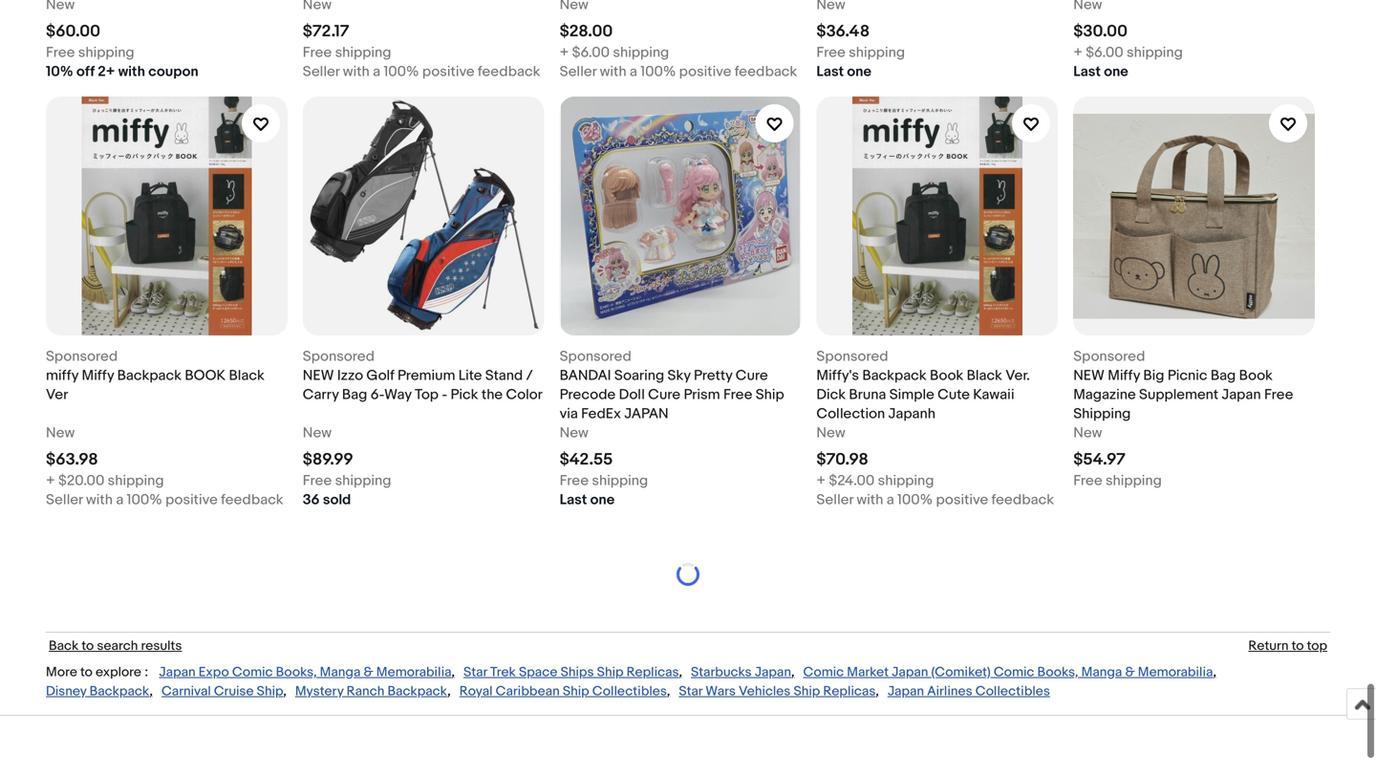 Task type: vqa. For each thing, say whether or not it's contained in the screenshot.


Task type: describe. For each thing, give the bounding box(es) containing it.
caribbean
[[496, 683, 560, 700]]

japan down market on the bottom of the page
[[888, 683, 925, 700]]

$70.98
[[817, 450, 869, 470]]

2 comic from the left
[[804, 664, 844, 681]]

ship right ships
[[597, 664, 624, 681]]

book
[[185, 367, 226, 385]]

to for more
[[80, 664, 93, 681]]

book inside sponsored miffy's backpack book black ver. dick bruna simple cute kawaii collection japanh new $70.98 + $24.00 shipping seller with a 100% positive feedback
[[930, 367, 964, 385]]

japan expo comic books, manga & memorabilia , star trek space ships ship replicas , starbucks japan , comic market japan (comiket) comic books, manga & memorabilia , disney backpack , carnival cruise ship , mystery ranch backpack , royal caribbean ship collectibles , star wars vehicles ship replicas , japan airlines collectibles
[[46, 664, 1217, 700]]

carnival
[[162, 683, 211, 700]]

$20.00
[[58, 473, 105, 490]]

positive inside + $6.00 shipping seller with a 100% positive feedback
[[679, 63, 732, 81]]

quick links navigation
[[46, 632, 1331, 656]]

sponsored new miffy big picnic bag book magazine supplement japan free shipping new $54.97 free shipping
[[1074, 348, 1294, 490]]

100% inside new $63.98 + $20.00 shipping seller with a 100% positive feedback
[[127, 492, 162, 509]]

free shipping text field up sold
[[303, 472, 391, 491]]

with inside free shipping 10% off 2+ with coupon
[[118, 63, 145, 81]]

izzo
[[337, 367, 363, 385]]

a inside new $63.98 + $20.00 shipping seller with a 100% positive feedback
[[116, 492, 124, 509]]

2 books, from the left
[[1038, 664, 1079, 681]]

one inside free shipping last one
[[848, 63, 872, 81]]

0 horizontal spatial cure
[[648, 386, 681, 404]]

2 collectibles from the left
[[976, 683, 1051, 700]]

miffy's
[[817, 367, 859, 385]]

back to search results
[[49, 638, 182, 655]]

-
[[442, 386, 448, 404]]

new inside the new $89.99 free shipping 36 sold
[[303, 425, 332, 442]]

japan
[[625, 406, 669, 423]]

sponsored text field for $89.99
[[303, 347, 375, 366]]

$36.48 text field
[[817, 22, 870, 42]]

1 horizontal spatial free shipping text field
[[560, 472, 648, 491]]

$72.17
[[303, 22, 349, 42]]

a inside the free shipping seller with a 100% positive feedback
[[373, 63, 381, 81]]

more
[[46, 664, 77, 681]]

one inside + $6.00 shipping last one
[[1104, 63, 1129, 81]]

return to top
[[1249, 638, 1328, 655]]

backpack inside sponsored miffy's backpack book black ver. dick bruna simple cute kawaii collection japanh new $70.98 + $24.00 shipping seller with a 100% positive feedback
[[863, 367, 927, 385]]

free inside free shipping last one
[[817, 44, 846, 61]]

backpack inside the sponsored miffy miffy backpack book black ver
[[117, 367, 182, 385]]

0 vertical spatial cure
[[736, 367, 768, 385]]

sponsored for $89.99
[[303, 348, 375, 365]]

36
[[303, 492, 320, 509]]

ship right vehicles
[[794, 683, 821, 700]]

1 & from the left
[[364, 664, 374, 681]]

$30.00
[[1074, 22, 1128, 42]]

2+
[[98, 63, 115, 81]]

6-
[[371, 386, 384, 404]]

2 manga from the left
[[1082, 664, 1123, 681]]

shipping inside + $6.00 shipping last one
[[1127, 44, 1184, 61]]

Last one text field
[[560, 491, 615, 510]]

sponsored miffy miffy backpack book black ver
[[46, 348, 265, 404]]

a inside sponsored miffy's backpack book black ver. dick bruna simple cute kawaii collection japanh new $70.98 + $24.00 shipping seller with a 100% positive feedback
[[887, 492, 895, 509]]

with inside sponsored miffy's backpack book black ver. dick bruna simple cute kawaii collection japanh new $70.98 + $24.00 shipping seller with a 100% positive feedback
[[857, 492, 884, 509]]

ver
[[46, 386, 68, 404]]

$36.48
[[817, 22, 870, 42]]

seller with a 100% positive feedback text field for $70.98
[[817, 491, 1055, 510]]

free inside free shipping 10% off 2+ with coupon
[[46, 44, 75, 61]]

sponsored inside sponsored new miffy big picnic bag book magazine supplement japan free shipping new $54.97 free shipping
[[1074, 348, 1146, 365]]

miffy
[[46, 367, 79, 385]]

the
[[482, 386, 503, 404]]

with inside + $6.00 shipping seller with a 100% positive feedback
[[600, 63, 627, 81]]

mystery
[[295, 683, 344, 700]]

sponsored for $42.55
[[560, 348, 632, 365]]

seller inside sponsored miffy's backpack book black ver. dick bruna simple cute kawaii collection japanh new $70.98 + $24.00 shipping seller with a 100% positive feedback
[[817, 492, 854, 509]]

ship inside sponsored bandai soaring sky pretty cure precode doll cure prism free ship via fedex japan new $42.55 free shipping last one
[[756, 386, 785, 404]]

sold
[[323, 492, 351, 509]]

2 & from the left
[[1126, 664, 1135, 681]]

+ $24.00 shipping text field
[[817, 472, 935, 491]]

+ inside + $6.00 shipping seller with a 100% positive feedback
[[560, 44, 569, 61]]

seller inside new $63.98 + $20.00 shipping seller with a 100% positive feedback
[[46, 492, 83, 509]]

miffy for sponsored miffy miffy backpack book black ver
[[82, 367, 114, 385]]

dick
[[817, 386, 846, 404]]

supplement
[[1140, 386, 1219, 404]]

0 horizontal spatial replicas
[[627, 664, 679, 681]]

/
[[526, 367, 533, 385]]

shipping
[[1074, 406, 1131, 423]]

big
[[1144, 367, 1165, 385]]

$42.55 text field
[[560, 450, 613, 470]]

color
[[506, 386, 543, 404]]

cruise
[[214, 683, 254, 700]]

stand
[[485, 367, 523, 385]]

3 comic from the left
[[994, 664, 1035, 681]]

Sponsored text field
[[817, 347, 889, 366]]

shipping inside + $6.00 shipping seller with a 100% positive feedback
[[613, 44, 670, 61]]

+ $6.00 shipping last one
[[1074, 44, 1184, 81]]

way
[[384, 386, 412, 404]]

vehicles
[[739, 683, 791, 700]]

back to search results link
[[46, 638, 185, 655]]

market
[[847, 664, 889, 681]]

sponsored miffy's backpack book black ver. dick bruna simple cute kawaii collection japanh new $70.98 + $24.00 shipping seller with a 100% positive feedback
[[817, 348, 1055, 509]]

trek
[[490, 664, 516, 681]]

feedback inside + $6.00 shipping seller with a 100% positive feedback
[[735, 63, 798, 81]]

fedex
[[581, 406, 621, 423]]

return to top link
[[1246, 638, 1331, 656]]

results
[[141, 638, 182, 655]]

one inside sponsored bandai soaring sky pretty cure precode doll cure prism free ship via fedex japan new $42.55 free shipping last one
[[591, 492, 615, 509]]

$54.97
[[1074, 450, 1126, 470]]

sponsored text field for $42.55
[[560, 347, 632, 366]]

positive inside sponsored miffy's backpack book black ver. dick bruna simple cute kawaii collection japanh new $70.98 + $24.00 shipping seller with a 100% positive feedback
[[936, 492, 989, 509]]

last inside free shipping last one
[[817, 63, 844, 81]]

positive inside the free shipping seller with a 100% positive feedback
[[422, 63, 475, 81]]

japan right market on the bottom of the page
[[892, 664, 929, 681]]

ver.
[[1006, 367, 1031, 385]]

backpack down explore on the bottom left of the page
[[90, 683, 150, 700]]

prism
[[684, 386, 721, 404]]

feedback inside new $63.98 + $20.00 shipping seller with a 100% positive feedback
[[221, 492, 284, 509]]

japanh
[[889, 406, 936, 423]]

1 horizontal spatial replicas
[[824, 683, 876, 700]]

new text field for $63.98
[[46, 424, 75, 443]]

back
[[49, 638, 79, 655]]

premium
[[398, 367, 456, 385]]

:
[[144, 664, 148, 681]]

shipping inside free shipping last one
[[849, 44, 905, 61]]

explore
[[96, 664, 141, 681]]

$6.00 for $28.00
[[572, 44, 610, 61]]

space
[[519, 664, 558, 681]]

precode
[[560, 386, 616, 404]]

a inside + $6.00 shipping seller with a 100% positive feedback
[[630, 63, 638, 81]]

+ $20.00 shipping text field
[[46, 472, 164, 491]]

free inside the new $89.99 free shipping 36 sold
[[303, 473, 332, 490]]

$54.97 text field
[[1074, 450, 1126, 470]]

off
[[77, 63, 95, 81]]

new $63.98 + $20.00 shipping seller with a 100% positive feedback
[[46, 425, 284, 509]]

1 manga from the left
[[320, 664, 361, 681]]

1 books, from the left
[[276, 664, 317, 681]]

japan airlines collectibles link
[[888, 683, 1051, 700]]

$63.98 text field
[[46, 450, 98, 470]]

to for back
[[82, 638, 94, 655]]

ranch
[[347, 683, 385, 700]]

sponsored new izzo golf premium lite stand / carry bag 6-way top - pick the color
[[303, 348, 543, 404]]

new for $54.97
[[1074, 367, 1105, 385]]

last one text field for $30.00
[[1074, 62, 1129, 81]]

$24.00
[[829, 473, 875, 490]]



Task type: locate. For each thing, give the bounding box(es) containing it.
free shipping seller with a 100% positive feedback
[[303, 44, 541, 81]]

1 horizontal spatial comic
[[804, 664, 844, 681]]

black right book
[[229, 367, 265, 385]]

10%
[[46, 63, 73, 81]]

,
[[452, 664, 455, 681], [679, 664, 683, 681], [792, 664, 795, 681], [1214, 664, 1217, 681], [150, 683, 153, 700], [283, 683, 287, 700], [448, 683, 451, 700], [667, 683, 671, 700], [876, 683, 879, 700]]

with inside the free shipping seller with a 100% positive feedback
[[343, 63, 370, 81]]

1 horizontal spatial manga
[[1082, 664, 1123, 681]]

1 horizontal spatial cure
[[736, 367, 768, 385]]

seller down $24.00 in the right of the page
[[817, 492, 854, 509]]

shipping down $30.00
[[1127, 44, 1184, 61]]

$30.00 text field
[[1074, 22, 1128, 42]]

black up kawaii
[[967, 367, 1003, 385]]

bag inside sponsored new izzo golf premium lite stand / carry bag 6-way top - pick the color
[[342, 386, 367, 404]]

1 horizontal spatial seller with a 100% positive feedback text field
[[303, 62, 541, 81]]

bandai
[[560, 367, 611, 385]]

1 last one text field from the left
[[817, 62, 872, 81]]

+ down $70.98 text field
[[817, 473, 826, 490]]

book right picnic
[[1240, 367, 1273, 385]]

sponsored text field up bandai
[[560, 347, 632, 366]]

0 horizontal spatial free shipping text field
[[303, 43, 391, 62]]

free shipping text field down $36.48 text field
[[817, 43, 905, 62]]

sponsored up magazine
[[1074, 348, 1146, 365]]

seller down $28.00 text box
[[560, 63, 597, 81]]

$6.00
[[572, 44, 610, 61], [1086, 44, 1124, 61]]

1 horizontal spatial new
[[1074, 367, 1105, 385]]

ships
[[561, 664, 594, 681]]

sponsored text field up miffy
[[46, 347, 118, 366]]

last down $42.55 text field
[[560, 492, 587, 509]]

shipping inside sponsored new miffy big picnic bag book magazine supplement japan free shipping new $54.97 free shipping
[[1106, 473, 1162, 490]]

0 horizontal spatial &
[[364, 664, 374, 681]]

$89.99
[[303, 450, 354, 470]]

to left top
[[1292, 638, 1305, 655]]

seller inside + $6.00 shipping seller with a 100% positive feedback
[[560, 63, 597, 81]]

miffy for sponsored new miffy big picnic bag book magazine supplement japan free shipping new $54.97 free shipping
[[1108, 367, 1141, 385]]

comic up japan airlines collectibles 'link'
[[994, 664, 1035, 681]]

cure down sky
[[648, 386, 681, 404]]

picnic
[[1168, 367, 1208, 385]]

0 horizontal spatial seller with a 100% positive feedback text field
[[46, 491, 284, 510]]

0 horizontal spatial books,
[[276, 664, 317, 681]]

$72.17 text field
[[303, 22, 349, 42]]

$70.98 text field
[[817, 450, 869, 470]]

disney
[[46, 683, 87, 700]]

replicas down market on the bottom of the page
[[824, 683, 876, 700]]

0 horizontal spatial new text field
[[46, 424, 75, 443]]

(comiket)
[[932, 664, 991, 681]]

sponsored inside the sponsored miffy miffy backpack book black ver
[[46, 348, 118, 365]]

bag inside sponsored new miffy big picnic bag book magazine supplement japan free shipping new $54.97 free shipping
[[1211, 367, 1236, 385]]

search
[[97, 638, 138, 655]]

Free shipping text field
[[46, 43, 134, 62], [817, 43, 905, 62], [303, 472, 391, 491], [1074, 472, 1162, 491]]

carry
[[303, 386, 339, 404]]

free shipping text field up off
[[46, 43, 134, 62]]

expo
[[199, 664, 229, 681]]

2 horizontal spatial new text field
[[817, 424, 846, 443]]

1 horizontal spatial black
[[967, 367, 1003, 385]]

shipping inside the new $89.99 free shipping 36 sold
[[335, 473, 391, 490]]

books, up japan airlines collectibles 'link'
[[1038, 664, 1079, 681]]

feedback
[[478, 63, 541, 81], [735, 63, 798, 81], [221, 492, 284, 509], [992, 492, 1055, 509]]

1 memorabilia from the left
[[376, 664, 452, 681]]

a
[[373, 63, 381, 81], [630, 63, 638, 81], [116, 492, 124, 509], [887, 492, 895, 509]]

shipping inside new $63.98 + $20.00 shipping seller with a 100% positive feedback
[[108, 473, 164, 490]]

100% inside sponsored miffy's backpack book black ver. dick bruna simple cute kawaii collection japanh new $70.98 + $24.00 shipping seller with a 100% positive feedback
[[898, 492, 933, 509]]

1 horizontal spatial $6.00
[[1086, 44, 1124, 61]]

2 book from the left
[[1240, 367, 1273, 385]]

seller with a 100% positive feedback text field for $63.98
[[46, 491, 284, 510]]

shipping inside the free shipping seller with a 100% positive feedback
[[335, 44, 391, 61]]

new
[[46, 425, 75, 442], [303, 425, 332, 442], [560, 425, 589, 442], [817, 425, 846, 442], [1074, 425, 1103, 442]]

new inside sponsored bandai soaring sky pretty cure precode doll cure prism free ship via fedex japan new $42.55 free shipping last one
[[560, 425, 589, 442]]

1 new text field from the left
[[560, 424, 589, 443]]

with down + $6.00 shipping text box
[[600, 63, 627, 81]]

backpack left book
[[117, 367, 182, 385]]

collectibles down ships
[[593, 683, 667, 700]]

36 sold text field
[[303, 491, 351, 510]]

new $89.99 free shipping 36 sold
[[303, 425, 391, 509]]

0 horizontal spatial last one text field
[[817, 62, 872, 81]]

comic up cruise
[[232, 664, 273, 681]]

shipping right $20.00
[[108, 473, 164, 490]]

black inside the sponsored miffy miffy backpack book black ver
[[229, 367, 265, 385]]

2 miffy from the left
[[1108, 367, 1141, 385]]

shipping inside sponsored bandai soaring sky pretty cure precode doll cure prism free ship via fedex japan new $42.55 free shipping last one
[[592, 473, 648, 490]]

$60.00
[[46, 22, 100, 42]]

new inside sponsored new miffy big picnic bag book magazine supplement japan free shipping new $54.97 free shipping
[[1074, 367, 1105, 385]]

None text field
[[303, 0, 332, 15], [817, 0, 846, 15], [303, 0, 332, 15], [817, 0, 846, 15]]

sponsored inside sponsored miffy's backpack book black ver. dick bruna simple cute kawaii collection japanh new $70.98 + $24.00 shipping seller with a 100% positive feedback
[[817, 348, 889, 365]]

new inside sponsored new miffy big picnic bag book magazine supplement japan free shipping new $54.97 free shipping
[[1074, 425, 1103, 442]]

pick
[[451, 386, 479, 404]]

$28.00
[[560, 22, 613, 42]]

1 horizontal spatial one
[[848, 63, 872, 81]]

new inside new $63.98 + $20.00 shipping seller with a 100% positive feedback
[[46, 425, 75, 442]]

4 sponsored text field from the left
[[1074, 347, 1146, 366]]

$6.00 for $30.00
[[1086, 44, 1124, 61]]

1 vertical spatial cure
[[648, 386, 681, 404]]

1 sponsored text field from the left
[[46, 347, 118, 366]]

+ inside + $6.00 shipping last one
[[1074, 44, 1083, 61]]

1 new from the left
[[303, 367, 334, 385]]

books,
[[276, 664, 317, 681], [1038, 664, 1079, 681]]

royal
[[460, 683, 493, 700]]

japan up vehicles
[[755, 664, 792, 681]]

star left wars
[[679, 683, 703, 700]]

1 collectibles from the left
[[593, 683, 667, 700]]

new down collection
[[817, 425, 846, 442]]

New text field
[[560, 424, 589, 443], [1074, 424, 1103, 443]]

to for return
[[1292, 638, 1305, 655]]

free shipping text field down $54.97 text box
[[1074, 472, 1162, 491]]

footer
[[0, 715, 1377, 777]]

0 horizontal spatial black
[[229, 367, 265, 385]]

1 vertical spatial star
[[679, 683, 703, 700]]

shipping down $72.17 text box
[[335, 44, 391, 61]]

0 horizontal spatial memorabilia
[[376, 664, 452, 681]]

bag down izzo
[[342, 386, 367, 404]]

last inside sponsored bandai soaring sky pretty cure precode doll cure prism free ship via fedex japan new $42.55 free shipping last one
[[560, 492, 587, 509]]

2 $6.00 from the left
[[1086, 44, 1124, 61]]

last down $36.48 text field
[[817, 63, 844, 81]]

shipping up sold
[[335, 473, 391, 490]]

1 miffy from the left
[[82, 367, 114, 385]]

0 vertical spatial replicas
[[627, 664, 679, 681]]

2 sponsored text field from the left
[[303, 347, 375, 366]]

star up the royal
[[464, 664, 487, 681]]

2 new text field from the left
[[303, 424, 332, 443]]

book inside sponsored new miffy big picnic bag book magazine supplement japan free shipping new $54.97 free shipping
[[1240, 367, 1273, 385]]

0 horizontal spatial collectibles
[[593, 683, 667, 700]]

cure right pretty
[[736, 367, 768, 385]]

new up $63.98 text field
[[46, 425, 75, 442]]

100% inside + $6.00 shipping seller with a 100% positive feedback
[[641, 63, 676, 81]]

ship right cruise
[[257, 683, 283, 700]]

0 vertical spatial bag
[[1211, 367, 1236, 385]]

shipping down $54.97 text box
[[1106, 473, 1162, 490]]

collection
[[817, 406, 886, 423]]

Last one text field
[[817, 62, 872, 81], [1074, 62, 1129, 81]]

new text field up $63.98 text field
[[46, 424, 75, 443]]

$6.00 inside + $6.00 shipping last one
[[1086, 44, 1124, 61]]

new down shipping
[[1074, 425, 1103, 442]]

shipping inside sponsored miffy's backpack book black ver. dick bruna simple cute kawaii collection japanh new $70.98 + $24.00 shipping seller with a 100% positive feedback
[[878, 473, 935, 490]]

with down + $24.00 shipping text field
[[857, 492, 884, 509]]

sponsored bandai soaring sky pretty cure precode doll cure prism free ship via fedex japan new $42.55 free shipping last one
[[560, 348, 785, 509]]

+ inside new $63.98 + $20.00 shipping seller with a 100% positive feedback
[[46, 473, 55, 490]]

1 comic from the left
[[232, 664, 273, 681]]

new text field down shipping
[[1074, 424, 1103, 443]]

1 vertical spatial free shipping text field
[[560, 472, 648, 491]]

seller
[[303, 63, 340, 81], [560, 63, 597, 81], [46, 492, 83, 509], [817, 492, 854, 509]]

free inside the free shipping seller with a 100% positive feedback
[[303, 44, 332, 61]]

2 horizontal spatial seller with a 100% positive feedback text field
[[817, 491, 1055, 510]]

+ $6.00 shipping text field
[[1074, 43, 1184, 62]]

collectibles down (comiket)
[[976, 683, 1051, 700]]

last one text field down $30.00
[[1074, 62, 1129, 81]]

$6.00 inside + $6.00 shipping seller with a 100% positive feedback
[[572, 44, 610, 61]]

book up 'cute'
[[930, 367, 964, 385]]

1 sponsored from the left
[[46, 348, 118, 365]]

shipping up 2+
[[78, 44, 134, 61]]

sponsored up bandai
[[560, 348, 632, 365]]

wars
[[706, 683, 736, 700]]

new text field up $89.99 text box at the left
[[303, 424, 332, 443]]

0 horizontal spatial miffy
[[82, 367, 114, 385]]

$63.98
[[46, 450, 98, 470]]

0 horizontal spatial new
[[303, 367, 334, 385]]

new text field for $42.55
[[560, 424, 589, 443]]

comic
[[232, 664, 273, 681], [804, 664, 844, 681], [994, 664, 1035, 681]]

+ down $63.98 text field
[[46, 473, 55, 490]]

sponsored up izzo
[[303, 348, 375, 365]]

miffy up magazine
[[1108, 367, 1141, 385]]

coupon
[[148, 63, 199, 81]]

Free shipping text field
[[303, 43, 391, 62], [560, 472, 648, 491]]

book
[[930, 367, 964, 385], [1240, 367, 1273, 385]]

Sponsored text field
[[46, 347, 118, 366], [303, 347, 375, 366], [560, 347, 632, 366], [1074, 347, 1146, 366]]

japan right supplement
[[1222, 386, 1262, 404]]

shipping
[[78, 44, 134, 61], [335, 44, 391, 61], [613, 44, 670, 61], [849, 44, 905, 61], [1127, 44, 1184, 61], [108, 473, 164, 490], [335, 473, 391, 490], [592, 473, 648, 490], [878, 473, 935, 490], [1106, 473, 1162, 490]]

shipping up seller with a 100% positive feedback text box
[[613, 44, 670, 61]]

japan up carnival
[[159, 664, 196, 681]]

free shipping text field down $72.17 text box
[[303, 43, 391, 62]]

new text field for $89.99
[[303, 424, 332, 443]]

Seller with a 100% positive feedback text field
[[303, 62, 541, 81], [46, 491, 284, 510], [817, 491, 1055, 510]]

$42.55
[[560, 450, 613, 470]]

lite
[[459, 367, 482, 385]]

1 horizontal spatial books,
[[1038, 664, 1079, 681]]

new up magazine
[[1074, 367, 1105, 385]]

+ $6.00 shipping text field
[[560, 43, 670, 62]]

3 sponsored text field from the left
[[560, 347, 632, 366]]

replicas
[[627, 664, 679, 681], [824, 683, 876, 700]]

1 horizontal spatial last
[[817, 63, 844, 81]]

+ $6.00 shipping seller with a 100% positive feedback
[[560, 44, 798, 81]]

golf
[[367, 367, 395, 385]]

$60.00 text field
[[46, 22, 100, 42]]

$28.00 text field
[[560, 22, 613, 42]]

sponsored text field up magazine
[[1074, 347, 1146, 366]]

sponsored text field for $63.98
[[46, 347, 118, 366]]

bruna
[[849, 386, 887, 404]]

ship left dick
[[756, 386, 785, 404]]

1 horizontal spatial last one text field
[[1074, 62, 1129, 81]]

3 new from the left
[[560, 425, 589, 442]]

one down + $6.00 shipping text field at top
[[1104, 63, 1129, 81]]

with down + $20.00 shipping 'text box'
[[86, 492, 113, 509]]

2 last one text field from the left
[[1074, 62, 1129, 81]]

0 horizontal spatial last
[[560, 492, 587, 509]]

1 horizontal spatial memorabilia
[[1138, 664, 1214, 681]]

miffy right miffy
[[82, 367, 114, 385]]

cure
[[736, 367, 768, 385], [648, 386, 681, 404]]

positive inside new $63.98 + $20.00 shipping seller with a 100% positive feedback
[[165, 492, 218, 509]]

new down via
[[560, 425, 589, 442]]

shipping right $24.00 in the right of the page
[[878, 473, 935, 490]]

new up carry
[[303, 367, 334, 385]]

new text field for $54.97
[[1074, 424, 1103, 443]]

seller down $20.00
[[46, 492, 83, 509]]

1 new text field from the left
[[46, 424, 75, 443]]

$6.00 down $30.00 text field
[[1086, 44, 1124, 61]]

2 new from the left
[[1074, 367, 1105, 385]]

1 vertical spatial bag
[[342, 386, 367, 404]]

list containing $60.00
[[46, 0, 1331, 540]]

4 new from the left
[[817, 425, 846, 442]]

1 horizontal spatial collectibles
[[976, 683, 1051, 700]]

0 horizontal spatial one
[[591, 492, 615, 509]]

replicas down 'quick links' navigation on the bottom
[[627, 664, 679, 681]]

sky
[[668, 367, 691, 385]]

black inside sponsored miffy's backpack book black ver. dick bruna simple cute kawaii collection japanh new $70.98 + $24.00 shipping seller with a 100% positive feedback
[[967, 367, 1003, 385]]

sponsored inside sponsored bandai soaring sky pretty cure precode doll cure prism free ship via fedex japan new $42.55 free shipping last one
[[560, 348, 632, 365]]

one down $36.48 text field
[[848, 63, 872, 81]]

&
[[364, 664, 374, 681], [1126, 664, 1135, 681]]

feedback inside the free shipping seller with a 100% positive feedback
[[478, 63, 541, 81]]

sponsored for $70.98
[[817, 348, 889, 365]]

2 horizontal spatial one
[[1104, 63, 1129, 81]]

miffy
[[82, 367, 114, 385], [1108, 367, 1141, 385]]

3 sponsored from the left
[[560, 348, 632, 365]]

backpack up simple
[[863, 367, 927, 385]]

starbucks
[[691, 664, 752, 681]]

0 horizontal spatial star
[[464, 664, 487, 681]]

bag right picnic
[[1211, 367, 1236, 385]]

sponsored up miffy's in the top right of the page
[[817, 348, 889, 365]]

sponsored up miffy
[[46, 348, 118, 365]]

sponsored
[[46, 348, 118, 365], [303, 348, 375, 365], [560, 348, 632, 365], [817, 348, 889, 365], [1074, 348, 1146, 365]]

+ down $30.00 text field
[[1074, 44, 1083, 61]]

feedback inside sponsored miffy's backpack book black ver. dick bruna simple cute kawaii collection japanh new $70.98 + $24.00 shipping seller with a 100% positive feedback
[[992, 492, 1055, 509]]

1 new from the left
[[46, 425, 75, 442]]

seller inside the free shipping seller with a 100% positive feedback
[[303, 63, 340, 81]]

1 horizontal spatial bag
[[1211, 367, 1236, 385]]

return
[[1249, 638, 1289, 655]]

positive
[[422, 63, 475, 81], [679, 63, 732, 81], [165, 492, 218, 509], [936, 492, 989, 509]]

more to explore :
[[46, 664, 148, 681]]

2 new text field from the left
[[1074, 424, 1103, 443]]

free
[[46, 44, 75, 61], [303, 44, 332, 61], [817, 44, 846, 61], [724, 386, 753, 404], [1265, 386, 1294, 404], [303, 473, 332, 490], [560, 473, 589, 490], [1074, 473, 1103, 490]]

10% off 2+ with coupon text field
[[46, 62, 199, 81]]

+ down $28.00 text box
[[560, 44, 569, 61]]

backpack right ranch
[[388, 683, 448, 700]]

backpack
[[117, 367, 182, 385], [863, 367, 927, 385], [90, 683, 150, 700], [388, 683, 448, 700]]

0 horizontal spatial comic
[[232, 664, 273, 681]]

last one text field down $36.48 text field
[[817, 62, 872, 81]]

magazine
[[1074, 386, 1136, 404]]

2 new from the left
[[303, 425, 332, 442]]

miffy inside the sponsored miffy miffy backpack book black ver
[[82, 367, 114, 385]]

with right 2+
[[118, 63, 145, 81]]

to right more
[[80, 664, 93, 681]]

soaring
[[615, 367, 665, 385]]

one down $42.55 text field
[[591, 492, 615, 509]]

last inside + $6.00 shipping last one
[[1074, 63, 1101, 81]]

0 horizontal spatial manga
[[320, 664, 361, 681]]

1 horizontal spatial star
[[679, 683, 703, 700]]

0 vertical spatial star
[[464, 664, 487, 681]]

free shipping text field down $42.55 text field
[[560, 472, 648, 491]]

to
[[82, 638, 94, 655], [1292, 638, 1305, 655], [80, 664, 93, 681]]

5 new from the left
[[1074, 425, 1103, 442]]

comic left market on the bottom of the page
[[804, 664, 844, 681]]

Seller with a 100% positive feedback text field
[[560, 62, 798, 81]]

shipping down $36.48 text field
[[849, 44, 905, 61]]

2 black from the left
[[967, 367, 1003, 385]]

to inside return to top link
[[1292, 638, 1305, 655]]

sponsored inside sponsored new izzo golf premium lite stand / carry bag 6-way top - pick the color
[[303, 348, 375, 365]]

bag
[[1211, 367, 1236, 385], [342, 386, 367, 404]]

1 book from the left
[[930, 367, 964, 385]]

japan inside sponsored new miffy big picnic bag book magazine supplement japan free shipping new $54.97 free shipping
[[1222, 386, 1262, 404]]

free shipping 10% off 2+ with coupon
[[46, 44, 199, 81]]

shipping up last one text box at the left bottom
[[592, 473, 648, 490]]

free shipping last one
[[817, 44, 905, 81]]

2 horizontal spatial last
[[1074, 63, 1101, 81]]

0 horizontal spatial bag
[[342, 386, 367, 404]]

with inside new $63.98 + $20.00 shipping seller with a 100% positive feedback
[[86, 492, 113, 509]]

new inside sponsored miffy's backpack book black ver. dick bruna simple cute kawaii collection japanh new $70.98 + $24.00 shipping seller with a 100% positive feedback
[[817, 425, 846, 442]]

last
[[817, 63, 844, 81], [1074, 63, 1101, 81], [560, 492, 587, 509]]

airlines
[[928, 683, 973, 700]]

ship down ships
[[563, 683, 590, 700]]

3 new text field from the left
[[817, 424, 846, 443]]

to right back
[[82, 638, 94, 655]]

last one text field for $36.48
[[817, 62, 872, 81]]

new up $89.99 text box at the left
[[303, 425, 332, 442]]

new inside sponsored new izzo golf premium lite stand / carry bag 6-way top - pick the color
[[303, 367, 334, 385]]

seller down $72.17 text box
[[303, 63, 340, 81]]

with down $72.17 text box
[[343, 63, 370, 81]]

miffy inside sponsored new miffy big picnic bag book magazine supplement japan free shipping new $54.97 free shipping
[[1108, 367, 1141, 385]]

new text field down via
[[560, 424, 589, 443]]

1 horizontal spatial book
[[1240, 367, 1273, 385]]

sponsored text field up izzo
[[303, 347, 375, 366]]

list
[[46, 0, 1331, 540]]

1 horizontal spatial new text field
[[1074, 424, 1103, 443]]

top
[[1308, 638, 1328, 655]]

new for -
[[303, 367, 334, 385]]

manga
[[320, 664, 361, 681], [1082, 664, 1123, 681]]

100% inside the free shipping seller with a 100% positive feedback
[[384, 63, 419, 81]]

$6.00 down the $28.00
[[572, 44, 610, 61]]

4 sponsored from the left
[[817, 348, 889, 365]]

pretty
[[694, 367, 733, 385]]

1 horizontal spatial miffy
[[1108, 367, 1141, 385]]

New text field
[[46, 424, 75, 443], [303, 424, 332, 443], [817, 424, 846, 443]]

top
[[415, 386, 439, 404]]

$89.99 text field
[[303, 450, 354, 470]]

0 horizontal spatial new text field
[[560, 424, 589, 443]]

2 memorabilia from the left
[[1138, 664, 1214, 681]]

1 black from the left
[[229, 367, 265, 385]]

+
[[560, 44, 569, 61], [1074, 44, 1083, 61], [46, 473, 55, 490], [817, 473, 826, 490]]

1 horizontal spatial new text field
[[303, 424, 332, 443]]

sponsored text field for $54.97
[[1074, 347, 1146, 366]]

None text field
[[46, 0, 75, 15], [560, 0, 589, 15], [1074, 0, 1103, 15], [46, 0, 75, 15], [560, 0, 589, 15], [1074, 0, 1103, 15]]

1 $6.00 from the left
[[572, 44, 610, 61]]

0 vertical spatial free shipping text field
[[303, 43, 391, 62]]

books, up mystery
[[276, 664, 317, 681]]

2 sponsored from the left
[[303, 348, 375, 365]]

5 sponsored from the left
[[1074, 348, 1146, 365]]

0 horizontal spatial book
[[930, 367, 964, 385]]

sponsored for $63.98
[[46, 348, 118, 365]]

new text field down collection
[[817, 424, 846, 443]]

doll
[[619, 386, 645, 404]]

simple
[[890, 386, 935, 404]]

collectibles
[[593, 683, 667, 700], [976, 683, 1051, 700]]

1 horizontal spatial &
[[1126, 664, 1135, 681]]

1 vertical spatial replicas
[[824, 683, 876, 700]]

+ inside sponsored miffy's backpack book black ver. dick bruna simple cute kawaii collection japanh new $70.98 + $24.00 shipping seller with a 100% positive feedback
[[817, 473, 826, 490]]

via
[[560, 406, 578, 423]]

last down $30.00 text field
[[1074, 63, 1101, 81]]

100%
[[384, 63, 419, 81], [641, 63, 676, 81], [127, 492, 162, 509], [898, 492, 933, 509]]

0 horizontal spatial $6.00
[[572, 44, 610, 61]]

shipping inside free shipping 10% off 2+ with coupon
[[78, 44, 134, 61]]

2 horizontal spatial comic
[[994, 664, 1035, 681]]



